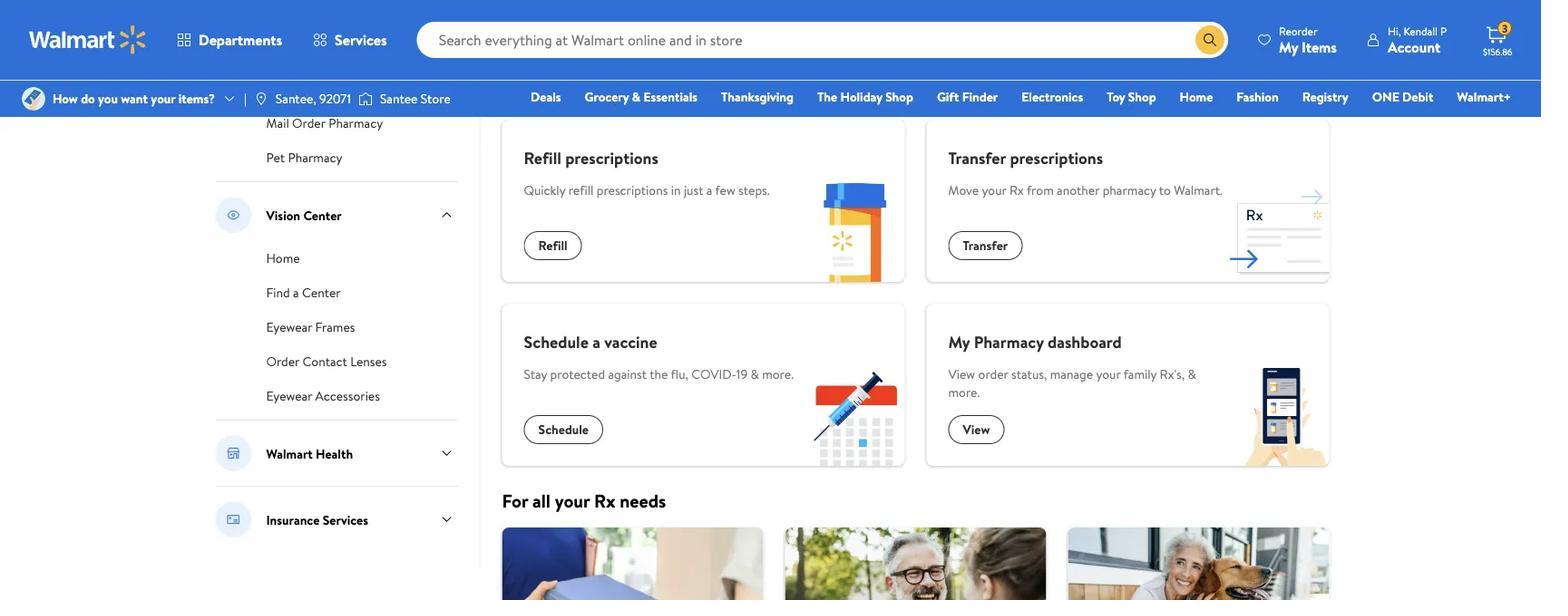 Task type: vqa. For each thing, say whether or not it's contained in the screenshot.
"Schedule now" 'button'
yes



Task type: describe. For each thing, give the bounding box(es) containing it.
pet
[[266, 149, 285, 166]]

health
[[316, 445, 353, 462]]

gift finder
[[937, 88, 998, 106]]

deals
[[531, 88, 561, 106]]

how for how do you want your items?
[[53, 90, 78, 107]]

 image for santee, 92071
[[254, 92, 268, 106]]

covid- inside test & treat: strep throat, flu & covid-19
[[266, 80, 311, 98]]

1 vertical spatial covid-
[[692, 366, 737, 383]]

1 vertical spatial home link
[[266, 248, 300, 268]]

eyewear accessories
[[266, 387, 380, 405]]

2 list item from the left
[[774, 528, 1057, 601]]

do
[[81, 90, 95, 107]]

schedule a vaccine
[[524, 331, 658, 353]]

test & treat: strep throat, flu & covid-19 link
[[266, 58, 439, 98]]

accessories
[[315, 387, 380, 405]]

walmart.
[[1174, 181, 1223, 199]]

view button
[[949, 416, 1005, 445]]

account
[[1388, 37, 1441, 57]]

walmart health
[[266, 445, 353, 462]]

rx's,
[[1160, 366, 1185, 383]]

2 vertical spatial schedule
[[538, 421, 589, 439]]

for
[[502, 488, 528, 514]]

your right move
[[982, 181, 1007, 199]]

& inside view order status, manage your family rx's, & more.
[[1188, 366, 1196, 383]]

needs
[[620, 488, 666, 514]]

registry
[[1303, 88, 1349, 106]]

gift finder link
[[929, 87, 1006, 107]]

store
[[421, 90, 451, 107]]

a for find a center
[[293, 284, 299, 302]]

3
[[1502, 21, 1508, 36]]

contact
[[303, 353, 347, 371]]

my pharmacy dashboard. view order status, manage your family rx's and more. view. image
[[1230, 367, 1330, 466]]

how can we help you today?
[[502, 76, 726, 102]]

toy shop link
[[1099, 87, 1165, 107]]

0 horizontal spatial home
[[266, 249, 300, 267]]

we
[[575, 76, 597, 102]]

walmart+
[[1457, 88, 1511, 106]]

to
[[1159, 181, 1171, 199]]

manage
[[1050, 366, 1093, 383]]

19 inside test & treat: strep throat, flu & covid-19
[[311, 80, 322, 98]]

3 list item from the left
[[1057, 528, 1340, 601]]

your right the all at the left
[[555, 488, 590, 514]]

|
[[244, 90, 247, 107]]

departments button
[[161, 18, 298, 62]]

fashion
[[1237, 88, 1279, 106]]

schedule button
[[524, 416, 603, 445]]

a for schedule a vaccine
[[593, 331, 600, 353]]

one
[[1372, 88, 1400, 106]]

one debit link
[[1364, 87, 1442, 107]]

p
[[1441, 23, 1447, 39]]

2 horizontal spatial a
[[707, 181, 713, 199]]

schedule now button
[[1177, 0, 1308, 29]]

move your rx from another pharmacy to walmart.
[[949, 181, 1223, 199]]

eyewear for eyewear frames
[[266, 318, 312, 336]]

stay protected against the flu, covid-19 & more.
[[524, 366, 794, 383]]

schedule now
[[1199, 1, 1286, 21]]

flu,
[[671, 366, 688, 383]]

vision center image
[[215, 197, 252, 233]]

the holiday shop link
[[809, 87, 922, 107]]

refill for refill
[[538, 237, 568, 254]]

items
[[1302, 37, 1337, 57]]

toy shop
[[1107, 88, 1156, 106]]

steps.
[[739, 181, 770, 199]]

order contact lenses link
[[266, 351, 387, 371]]

lenses
[[350, 353, 387, 371]]

transfer for transfer
[[963, 237, 1008, 254]]

find
[[266, 284, 290, 302]]

quickly
[[524, 181, 566, 199]]

one debit
[[1372, 88, 1434, 106]]

schedule for now
[[1199, 1, 1256, 21]]

reorder my items
[[1279, 23, 1337, 57]]

test & treat: strep throat, flu & covid-19
[[266, 60, 439, 98]]

thanksgiving link
[[713, 87, 802, 107]]

0 vertical spatial home link
[[1172, 87, 1221, 107]]

my inside reorder my items
[[1279, 37, 1299, 57]]

refill button
[[524, 231, 582, 260]]

walmart insurance services image
[[215, 502, 252, 538]]

santee store
[[380, 90, 451, 107]]

for all your rx needs
[[502, 488, 666, 514]]

fashion link
[[1229, 87, 1287, 107]]

pharmacy for specialty pharmacy
[[319, 25, 373, 43]]

frames
[[315, 318, 355, 336]]

hi,
[[1388, 23, 1401, 39]]

refill prescriptions. quickly refill medications in just a few steps. refill. image
[[805, 182, 905, 282]]

another
[[1057, 181, 1100, 199]]

holiday
[[841, 88, 883, 106]]

view for view order status, manage your family rx's, & more.
[[949, 366, 975, 383]]

santee, 92071
[[276, 90, 351, 107]]

strep
[[337, 60, 366, 78]]

today?
[[672, 76, 726, 102]]

1 vertical spatial my
[[949, 331, 970, 353]]

refill for refill prescriptions
[[524, 147, 561, 169]]

the
[[650, 366, 668, 383]]

services button
[[298, 18, 402, 62]]

mail order pharmacy
[[266, 114, 383, 132]]

transfer prescriptions. move your rx from another pharmacy to walmart. transfer. image
[[1230, 182, 1330, 282]]

in
[[671, 181, 681, 199]]

eyewear accessories link
[[266, 386, 380, 406]]

& right grocery
[[632, 88, 641, 106]]

against
[[608, 366, 647, 383]]

electronics
[[1022, 88, 1083, 106]]

kendall
[[1404, 23, 1438, 39]]

prescriptions for transfer prescriptions
[[1010, 147, 1103, 169]]

pharmacy
[[1103, 181, 1156, 199]]



Task type: locate. For each thing, give the bounding box(es) containing it.
1 vertical spatial refill
[[538, 237, 568, 254]]

walmart health image
[[215, 435, 252, 472]]

deals link
[[523, 87, 569, 107]]

your right want
[[151, 90, 175, 107]]

how left do at the top
[[53, 90, 78, 107]]

1 horizontal spatial shop
[[1128, 88, 1156, 106]]

covid- right "flu,"
[[692, 366, 737, 383]]

find a center
[[266, 284, 341, 302]]

finder
[[962, 88, 998, 106]]

family
[[1124, 366, 1157, 383]]

0 horizontal spatial a
[[293, 284, 299, 302]]

prescriptions for refill prescriptions
[[565, 147, 659, 169]]

1 vertical spatial home
[[266, 249, 300, 267]]

1 horizontal spatial rx
[[1010, 181, 1024, 199]]

&
[[291, 60, 300, 78], [431, 60, 439, 78], [632, 88, 641, 106], [751, 366, 759, 383], [1188, 366, 1196, 383]]

1 vertical spatial center
[[302, 284, 341, 302]]

specialty pharmacy
[[266, 25, 373, 43]]

schedule down protected
[[538, 421, 589, 439]]

dashboard
[[1048, 331, 1122, 353]]

transfer button
[[949, 231, 1023, 260]]

more. left schedule a vaccine. stay protected against the flu, covid-19 and more. schedule. image
[[762, 366, 794, 383]]

0 horizontal spatial more.
[[762, 366, 794, 383]]

0 vertical spatial covid-
[[266, 80, 311, 98]]

grocery & essentials link
[[577, 87, 706, 107]]

prescriptions left 'in'
[[597, 181, 668, 199]]

schedule
[[1199, 1, 1256, 21], [524, 331, 589, 353], [538, 421, 589, 439]]

services up strep
[[335, 30, 387, 50]]

status,
[[1012, 366, 1047, 383]]

transfer down move
[[963, 237, 1008, 254]]

view inside view order status, manage your family rx's, & more.
[[949, 366, 975, 383]]

pet pharmacy link
[[266, 147, 343, 167]]

refill up the quickly
[[524, 147, 561, 169]]

& right test
[[291, 60, 300, 78]]

rx
[[1010, 181, 1024, 199], [594, 488, 615, 514]]

1 shop from the left
[[886, 88, 914, 106]]

 image right 92071
[[358, 90, 373, 108]]

Search search field
[[417, 22, 1228, 58]]

pharmacy up order
[[974, 331, 1044, 353]]

92071
[[319, 90, 351, 107]]

1 horizontal spatial you
[[639, 76, 668, 102]]

santee,
[[276, 90, 316, 107]]

0 vertical spatial order
[[292, 114, 326, 132]]

center
[[303, 206, 342, 224], [302, 284, 341, 302]]

2 vertical spatial a
[[593, 331, 600, 353]]

more. for my pharmacy dashboard
[[949, 383, 980, 401]]

registry link
[[1294, 87, 1357, 107]]

how do you want your items?
[[53, 90, 215, 107]]

your left family
[[1096, 366, 1121, 383]]

1 horizontal spatial a
[[593, 331, 600, 353]]

prescriptions up from
[[1010, 147, 1103, 169]]

transfer up move
[[949, 147, 1006, 169]]

rx left from
[[1010, 181, 1024, 199]]

order left contact
[[266, 353, 300, 371]]

thanksgiving
[[721, 88, 794, 106]]

view
[[949, 366, 975, 383], [963, 421, 990, 439]]

vision center
[[266, 206, 342, 224]]

pharmacy
[[319, 25, 373, 43], [329, 114, 383, 132], [288, 149, 343, 166], [974, 331, 1044, 353]]

schedule for a
[[524, 331, 589, 353]]

reorder
[[1279, 23, 1318, 39]]

0 vertical spatial services
[[335, 30, 387, 50]]

more.
[[762, 366, 794, 383], [949, 383, 980, 401]]

refill
[[569, 181, 594, 199]]

want
[[121, 90, 148, 107]]

1 horizontal spatial covid-
[[692, 366, 737, 383]]

my up view button
[[949, 331, 970, 353]]

1 vertical spatial schedule
[[524, 331, 589, 353]]

1 vertical spatial services
[[323, 511, 368, 529]]

1 horizontal spatial how
[[502, 76, 538, 102]]

1 horizontal spatial more.
[[949, 383, 980, 401]]

pet pharmacy
[[266, 149, 343, 166]]

schedule up search icon
[[1199, 1, 1256, 21]]

prescriptions up refill
[[565, 147, 659, 169]]

0 horizontal spatial  image
[[254, 92, 268, 106]]

toy
[[1107, 88, 1125, 106]]

more. for schedule a vaccine
[[762, 366, 794, 383]]

center up eyewear frames link
[[302, 284, 341, 302]]

view for view
[[963, 421, 990, 439]]

insurance
[[266, 511, 320, 529]]

pharmacy down 92071
[[329, 114, 383, 132]]

walmart image
[[29, 25, 147, 54]]

& right flu at the top left of the page
[[431, 60, 439, 78]]

shop right holiday
[[886, 88, 914, 106]]

view inside button
[[963, 421, 990, 439]]

pharmacy for my pharmacy dashboard
[[974, 331, 1044, 353]]

0 vertical spatial view
[[949, 366, 975, 383]]

1 horizontal spatial home link
[[1172, 87, 1221, 107]]

0 vertical spatial refill
[[524, 147, 561, 169]]

& right rx's,
[[1188, 366, 1196, 383]]

refill down the quickly
[[538, 237, 568, 254]]

a right just
[[707, 181, 713, 199]]

a right find
[[293, 284, 299, 302]]

home inside home link
[[1180, 88, 1213, 106]]

mail order pharmacy link
[[266, 112, 383, 132]]

eyewear frames
[[266, 318, 355, 336]]

rx left needs
[[594, 488, 615, 514]]

protected
[[550, 366, 605, 383]]

shop right toy
[[1128, 88, 1156, 106]]

services right insurance
[[323, 511, 368, 529]]

departments
[[199, 30, 282, 50]]

1 vertical spatial eyewear
[[266, 387, 312, 405]]

0 vertical spatial home
[[1180, 88, 1213, 106]]

1 vertical spatial view
[[963, 421, 990, 439]]

how for how can we help you today?
[[502, 76, 538, 102]]

0 vertical spatial 19
[[311, 80, 322, 98]]

just
[[684, 181, 704, 199]]

0 vertical spatial schedule
[[1199, 1, 1256, 21]]

1 horizontal spatial 19
[[737, 366, 748, 383]]

 image for santee store
[[358, 90, 373, 108]]

list
[[491, 528, 1340, 601]]

list item
[[491, 528, 774, 601], [774, 528, 1057, 601], [1057, 528, 1340, 601]]

search icon image
[[1203, 33, 1218, 47]]

find a center link
[[266, 282, 341, 302]]

2 shop from the left
[[1128, 88, 1156, 106]]

the holiday shop
[[817, 88, 914, 106]]

more. up view button
[[949, 383, 980, 401]]

 image
[[22, 87, 45, 111]]

eyewear down find
[[266, 318, 312, 336]]

electronics link
[[1014, 87, 1092, 107]]

19 down treat:
[[311, 80, 322, 98]]

shop inside the holiday shop link
[[886, 88, 914, 106]]

0 vertical spatial a
[[707, 181, 713, 199]]

order contact lenses
[[266, 353, 387, 371]]

0 horizontal spatial rx
[[594, 488, 615, 514]]

19
[[311, 80, 322, 98], [737, 366, 748, 383]]

my left items
[[1279, 37, 1299, 57]]

debit
[[1403, 88, 1434, 106]]

1 list item from the left
[[491, 528, 774, 601]]

0 vertical spatial eyewear
[[266, 318, 312, 336]]

 image
[[358, 90, 373, 108], [254, 92, 268, 106]]

$156.86
[[1483, 45, 1513, 58]]

19 right "flu,"
[[737, 366, 748, 383]]

order
[[292, 114, 326, 132], [266, 353, 300, 371]]

pharmacy for pet pharmacy
[[288, 149, 343, 166]]

home link
[[1172, 87, 1221, 107], [266, 248, 300, 268]]

schedule up stay
[[524, 331, 589, 353]]

a left vaccine
[[593, 331, 600, 353]]

prescriptions
[[565, 147, 659, 169], [1010, 147, 1103, 169], [597, 181, 668, 199]]

few
[[715, 181, 736, 199]]

quickly refill prescriptions in just a few steps.
[[524, 181, 770, 199]]

a
[[707, 181, 713, 199], [293, 284, 299, 302], [593, 331, 600, 353]]

1 vertical spatial order
[[266, 353, 300, 371]]

0 horizontal spatial my
[[949, 331, 970, 353]]

1 vertical spatial transfer
[[963, 237, 1008, 254]]

0 vertical spatial transfer
[[949, 147, 1006, 169]]

home link down search icon
[[1172, 87, 1221, 107]]

0 horizontal spatial covid-
[[266, 80, 311, 98]]

all
[[533, 488, 551, 514]]

view down order
[[963, 421, 990, 439]]

shop inside toy shop link
[[1128, 88, 1156, 106]]

how left can
[[502, 76, 538, 102]]

transfer inside transfer button
[[963, 237, 1008, 254]]

move
[[949, 181, 979, 199]]

Walmart Site-Wide search field
[[417, 22, 1228, 58]]

now
[[1260, 1, 1286, 21]]

from
[[1027, 181, 1054, 199]]

eyewear down contact
[[266, 387, 312, 405]]

1 eyewear from the top
[[266, 318, 312, 336]]

0 horizontal spatial 19
[[311, 80, 322, 98]]

insurance services
[[266, 511, 368, 529]]

0 vertical spatial center
[[303, 206, 342, 224]]

schedule a vaccine. stay protected against the flu, covid-19 and more. schedule. image
[[805, 367, 905, 466]]

0 horizontal spatial home link
[[266, 248, 300, 268]]

home down search icon
[[1180, 88, 1213, 106]]

pharmacy down "mail order pharmacy"
[[288, 149, 343, 166]]

you right do at the top
[[98, 90, 118, 107]]

the
[[817, 88, 838, 106]]

1 horizontal spatial  image
[[358, 90, 373, 108]]

covid-
[[266, 80, 311, 98], [692, 366, 737, 383]]

eyewear for eyewear accessories
[[266, 387, 312, 405]]

view order status, manage your family rx's, & more.
[[949, 366, 1196, 401]]

1 horizontal spatial home
[[1180, 88, 1213, 106]]

transfer prescriptions
[[949, 147, 1103, 169]]

mail
[[266, 114, 289, 132]]

2 eyewear from the top
[[266, 387, 312, 405]]

services
[[335, 30, 387, 50], [323, 511, 368, 529]]

0 horizontal spatial how
[[53, 90, 78, 107]]

throat,
[[369, 60, 408, 78]]

order down santee, 92071
[[292, 114, 326, 132]]

pharmacy up strep
[[319, 25, 373, 43]]

refill prescriptions
[[524, 147, 659, 169]]

refill inside button
[[538, 237, 568, 254]]

home link up find
[[266, 248, 300, 268]]

services inside dropdown button
[[335, 30, 387, 50]]

more. inside view order status, manage your family rx's, & more.
[[949, 383, 980, 401]]

my
[[1279, 37, 1299, 57], [949, 331, 970, 353]]

walmart
[[266, 445, 313, 462]]

1 vertical spatial rx
[[594, 488, 615, 514]]

 image right | in the left of the page
[[254, 92, 268, 106]]

0 horizontal spatial shop
[[886, 88, 914, 106]]

walmart+ link
[[1449, 87, 1520, 107]]

your inside view order status, manage your family rx's, & more.
[[1096, 366, 1121, 383]]

1 horizontal spatial my
[[1279, 37, 1299, 57]]

you right "help"
[[639, 76, 668, 102]]

hi, kendall p account
[[1388, 23, 1447, 57]]

& right "flu,"
[[751, 366, 759, 383]]

1 vertical spatial 19
[[737, 366, 748, 383]]

transfer for transfer prescriptions
[[949, 147, 1006, 169]]

0 horizontal spatial you
[[98, 90, 118, 107]]

home up find
[[266, 249, 300, 267]]

0 vertical spatial rx
[[1010, 181, 1024, 199]]

1 vertical spatial a
[[293, 284, 299, 302]]

covid- down test
[[266, 80, 311, 98]]

can
[[543, 76, 570, 102]]

view left order
[[949, 366, 975, 383]]

0 vertical spatial my
[[1279, 37, 1299, 57]]

center right vision
[[303, 206, 342, 224]]



